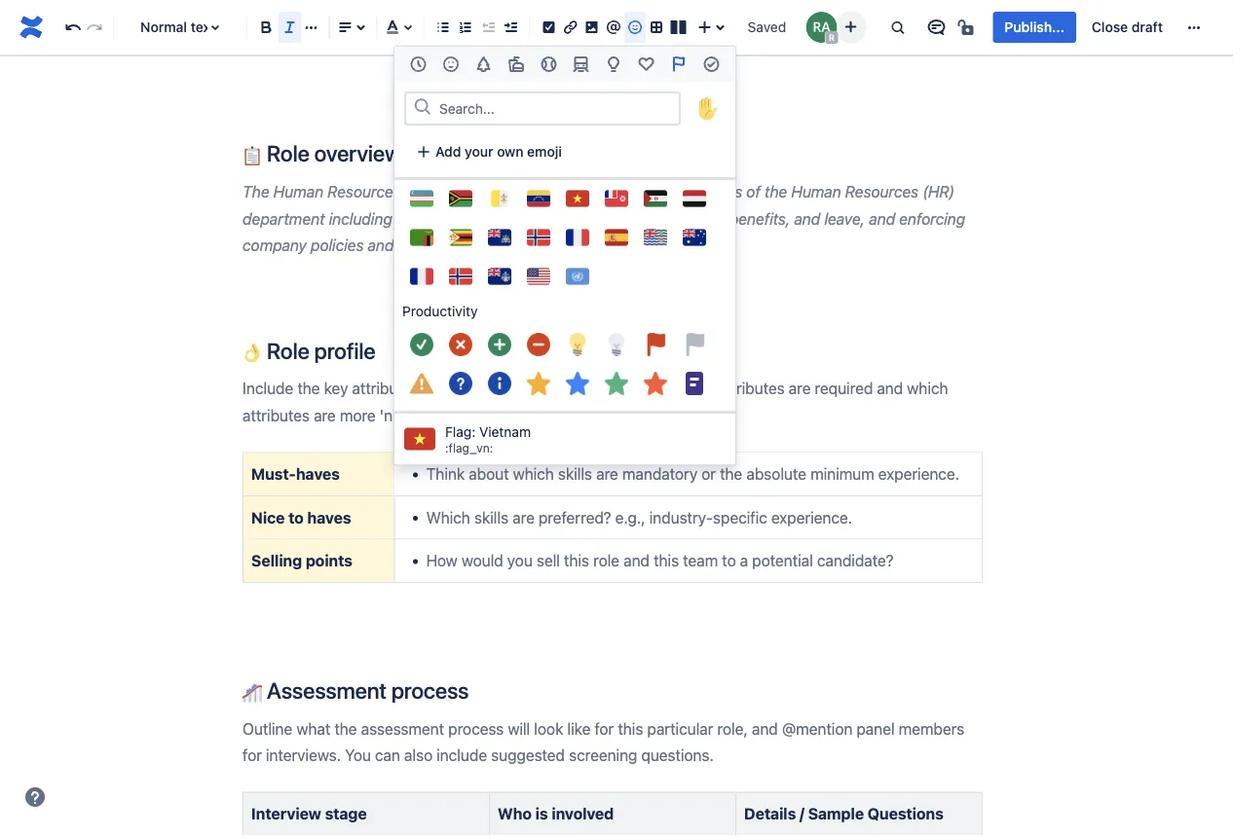 Task type: locate. For each thing, give the bounding box(es) containing it.
:flag_cp: image
[[566, 226, 589, 249]]

Emoji name field
[[434, 95, 679, 122]]

frequent image
[[407, 53, 430, 76]]

people image
[[440, 53, 463, 76]]

human
[[274, 183, 324, 201], [791, 183, 841, 201]]

0 vertical spatial haves
[[296, 465, 340, 484]]

bold ⌘b image
[[255, 16, 278, 39]]

human up department
[[274, 183, 324, 201]]

:flag_uz: image
[[410, 187, 434, 210]]

:cross_mark: image
[[449, 333, 473, 357]]

row
[[395, 141, 736, 180]]

to
[[288, 509, 304, 527]]

emoji picker dialog
[[394, 0, 737, 466]]

haves
[[296, 465, 340, 484], [307, 509, 351, 527]]

the right the direct
[[598, 183, 620, 201]]

interview stage
[[251, 805, 367, 824]]

0 vertical spatial role
[[267, 140, 310, 167]]

:flag_ac: image
[[488, 226, 512, 249]]

routine
[[624, 183, 673, 201]]

add image, video, or file image
[[580, 16, 604, 39]]

:united_nations: image
[[566, 265, 589, 288]]

1 role from the top
[[267, 140, 310, 167]]

:warning: image
[[410, 372, 434, 396]]

points
[[306, 552, 353, 570]]

:flag_va: image
[[488, 187, 512, 210]]

mention image
[[602, 16, 625, 39]]

:roller_coaster: image
[[243, 683, 262, 703]]

stage
[[325, 805, 367, 824]]

choose an emoji category tab list
[[395, 47, 736, 82]]

will
[[463, 183, 485, 201]]

role right :ok_hand: image
[[267, 337, 310, 364]]

1 vertical spatial role
[[267, 337, 310, 364]]

benefits,
[[730, 209, 790, 228]]

outdent ⇧tab image
[[477, 16, 500, 39]]

manager
[[397, 183, 459, 201]]

indent tab image
[[499, 16, 522, 39]]

:raised_hand: image
[[691, 91, 726, 126], [697, 97, 720, 120]]

leave,
[[825, 209, 865, 228]]

must-haves
[[251, 465, 340, 484]]

sample
[[808, 805, 864, 824]]

and
[[523, 183, 549, 201], [440, 209, 466, 228], [794, 209, 821, 228], [869, 209, 896, 228], [368, 236, 394, 255]]

productivity
[[402, 304, 478, 320]]

and down resources
[[869, 209, 896, 228]]

resource
[[328, 183, 393, 201]]

:clipboard: image
[[243, 146, 262, 166]]

:flag_ve: image
[[527, 187, 550, 210]]

1 the from the left
[[598, 183, 620, 201]]

add your own emoji
[[436, 144, 562, 160]]

text
[[191, 19, 216, 35]]

ruby anderson image
[[806, 12, 837, 43]]

role
[[267, 140, 310, 167], [267, 337, 310, 364]]

haves right 'to'
[[307, 509, 351, 527]]

find and replace image
[[886, 16, 909, 39]]

:flag_ye: image
[[683, 187, 706, 210]]

table image
[[645, 16, 669, 39]]

symbols image
[[635, 53, 658, 76]]

haves up nice to haves
[[296, 465, 340, 484]]

more image
[[1183, 16, 1206, 39]]

the
[[243, 183, 269, 201]]

details / sample questions
[[744, 805, 944, 824]]

questions
[[868, 805, 944, 824]]

/
[[800, 805, 805, 824]]

:flag_vn: image
[[566, 187, 589, 210], [404, 424, 436, 455], [404, 424, 436, 455]]

overview
[[314, 140, 402, 167]]

emoji
[[527, 144, 562, 160]]

functions
[[677, 183, 743, 201]]

selling points
[[251, 552, 353, 570]]

of
[[747, 183, 761, 201]]

saved
[[748, 19, 786, 35]]

normal text button
[[121, 6, 238, 49]]

:flag_off: image
[[683, 333, 706, 357]]

is
[[536, 805, 548, 824]]

0 horizontal spatial human
[[274, 183, 324, 201]]

the
[[598, 183, 620, 201], [765, 183, 787, 201]]

2 role from the top
[[267, 337, 310, 364]]

direct
[[553, 183, 594, 201]]

human up leave,
[[791, 183, 841, 201]]

italic ⌘i image
[[278, 16, 302, 39]]

nice
[[251, 509, 285, 527]]

:flag_vu: image
[[449, 187, 473, 210]]

confluence image
[[16, 12, 47, 43]]

2 human from the left
[[791, 183, 841, 201]]

the right of
[[765, 183, 787, 201]]

:green_star: image
[[605, 372, 628, 396]]

flag: vietnam :flag_vn:
[[445, 424, 531, 455]]

publish... button
[[993, 12, 1077, 43]]

the human resource manager will lead and direct the routine functions of the human resources (hr) department including hiring and interviewing staff, administering pay, benefits, and leave, and enforcing company policies and practices.
[[243, 183, 970, 255]]

:minus: image
[[527, 333, 550, 357]]

1 horizontal spatial human
[[791, 183, 841, 201]]

1 horizontal spatial the
[[765, 183, 787, 201]]

publish...
[[1005, 19, 1065, 35]]

:note: image
[[683, 372, 706, 396]]

:flag_bv: image
[[527, 226, 550, 249]]

food & drink image
[[505, 53, 528, 76]]

0 horizontal spatial the
[[598, 183, 620, 201]]

:light_bulb_off: image
[[605, 333, 628, 357]]

including
[[329, 209, 392, 228]]

add your own emoji button
[[404, 136, 574, 168]]

:roller_coaster: image
[[243, 683, 262, 703]]

1 vertical spatial haves
[[307, 509, 351, 527]]

own
[[497, 144, 524, 160]]

role right :clipboard: icon
[[267, 140, 310, 167]]

:blue_star: image
[[566, 372, 589, 396]]

your
[[465, 144, 494, 160]]



Task type: describe. For each thing, give the bounding box(es) containing it.
close draft
[[1092, 19, 1163, 35]]

:flag_zw: image
[[449, 226, 473, 249]]

and right lead
[[523, 183, 549, 201]]

role profile
[[262, 337, 376, 364]]

details
[[744, 805, 796, 824]]

:info: image
[[488, 372, 512, 396]]

:ok_hand: image
[[243, 343, 262, 363]]

activity image
[[537, 53, 561, 76]]

assessment
[[267, 678, 387, 704]]

confluence image
[[16, 12, 47, 43]]

:flag_vn:
[[445, 441, 493, 455]]

draft
[[1132, 19, 1163, 35]]

close draft button
[[1080, 12, 1175, 43]]

action item image
[[537, 16, 561, 39]]

objects image
[[602, 53, 626, 76]]

:clipboard: image
[[243, 146, 262, 166]]

more formatting image
[[300, 16, 323, 39]]

:flag_ta: image
[[488, 265, 512, 288]]

:flag_dg: image
[[644, 226, 667, 249]]

who
[[498, 805, 532, 824]]

role for overview
[[267, 140, 310, 167]]

role for profile
[[267, 337, 310, 364]]

align left image
[[334, 16, 357, 39]]

practices.
[[398, 236, 467, 255]]

:flag_eh: image
[[644, 187, 667, 210]]

:ok_hand: image
[[243, 343, 262, 363]]

:check_mark: image
[[410, 333, 434, 357]]

:flag_mf: image
[[410, 265, 434, 288]]

:flag_hm: image
[[683, 226, 706, 249]]

link image
[[559, 16, 582, 39]]

administering
[[598, 209, 693, 228]]

and up the practices.
[[440, 209, 466, 228]]

normal
[[140, 19, 187, 35]]

emoji image
[[624, 16, 647, 39]]

:flag_wf: image
[[605, 187, 628, 210]]

redo ⌘⇧z image
[[83, 16, 106, 39]]

assessment process
[[262, 678, 469, 704]]

:flag_sj: image
[[449, 265, 473, 288]]

invite to edit image
[[839, 15, 863, 38]]

resources
[[845, 183, 919, 201]]

policies
[[311, 236, 364, 255]]

undo ⌘z image
[[61, 16, 85, 39]]

enforcing
[[900, 209, 966, 228]]

bullet list ⌘⇧8 image
[[432, 16, 455, 39]]

nature image
[[472, 53, 495, 76]]

emojis actions and list panel tab panel
[[395, 0, 736, 412]]

numbered list ⌘⇧7 image
[[454, 16, 478, 39]]

2 the from the left
[[765, 183, 787, 201]]

productivity image
[[700, 53, 723, 76]]

and down 'including'
[[368, 236, 394, 255]]

profile
[[314, 337, 376, 364]]

company
[[243, 236, 307, 255]]

:flag_um: image
[[527, 265, 550, 288]]

pay,
[[697, 209, 725, 228]]

:yellow_star: image
[[527, 372, 550, 396]]

interviewing
[[470, 209, 555, 228]]

:question_mark: image
[[449, 372, 473, 396]]

flags image
[[667, 53, 691, 76]]

close
[[1092, 19, 1128, 35]]

row inside emoji picker dialog
[[395, 141, 736, 180]]

lead
[[489, 183, 519, 201]]

help image
[[23, 786, 47, 810]]

:light_bulb_on: image
[[566, 333, 589, 357]]

staff,
[[559, 209, 594, 228]]

1 human from the left
[[274, 183, 324, 201]]

hiring
[[396, 209, 436, 228]]

role overview
[[262, 140, 402, 167]]

interview
[[251, 805, 321, 824]]

normal text
[[140, 19, 216, 35]]

(hr)
[[923, 183, 955, 201]]

:flag_ea: image
[[605, 226, 628, 249]]

add
[[436, 144, 461, 160]]

:flag_on: image
[[644, 333, 667, 357]]

and left leave,
[[794, 209, 821, 228]]

layouts image
[[667, 16, 690, 39]]

nice to haves
[[251, 509, 351, 527]]

flag:
[[445, 424, 476, 440]]

selling
[[251, 552, 302, 570]]

:plus: image
[[488, 333, 512, 357]]

comment icon image
[[925, 16, 948, 39]]

:red_star: image
[[644, 372, 667, 396]]

vietnam
[[479, 424, 531, 440]]

travel & places image
[[570, 53, 593, 76]]

department
[[243, 209, 325, 228]]

must-
[[251, 465, 296, 484]]

no restrictions image
[[956, 16, 980, 39]]

involved
[[552, 805, 614, 824]]

:flag_zm: image
[[410, 226, 434, 249]]

who is involved
[[498, 805, 614, 824]]

process
[[392, 678, 469, 704]]



Task type: vqa. For each thing, say whether or not it's contained in the screenshot.
"Undo ⌘Z" 'icon'
yes



